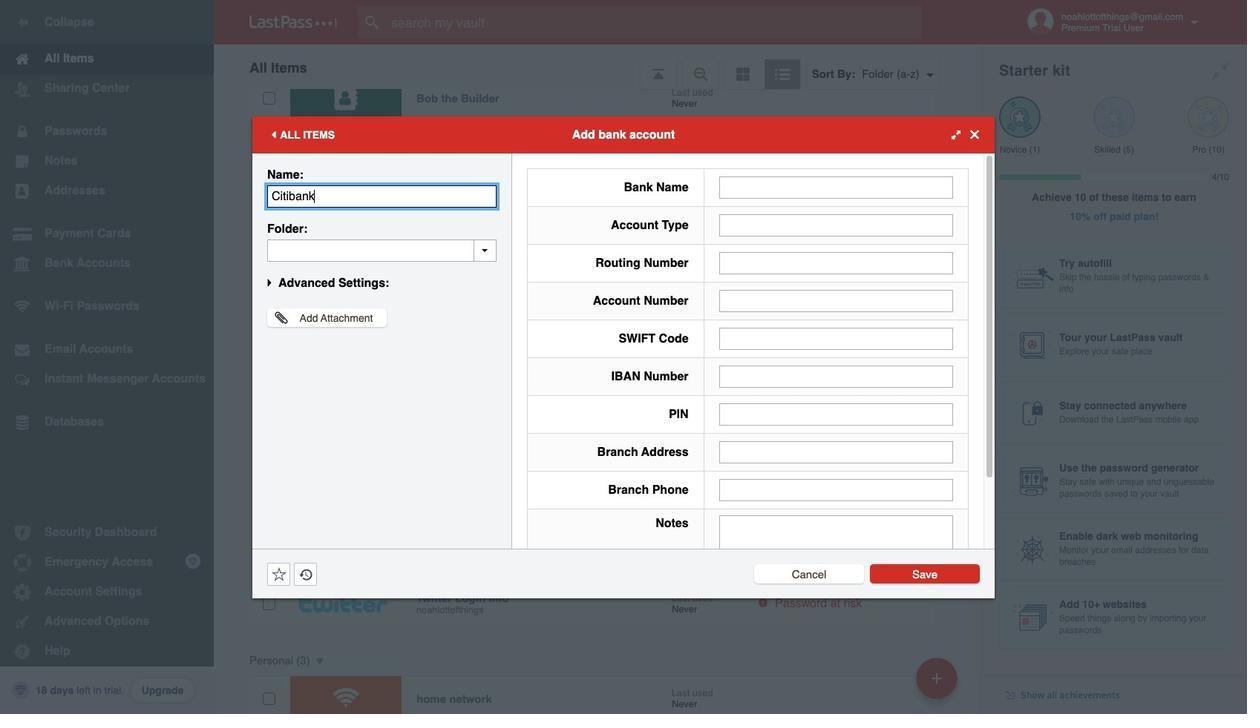 Task type: describe. For each thing, give the bounding box(es) containing it.
vault options navigation
[[214, 45, 981, 89]]

Search search field
[[358, 6, 951, 39]]

new item navigation
[[911, 654, 966, 715]]

search my vault text field
[[358, 6, 951, 39]]

new item image
[[932, 674, 942, 684]]



Task type: vqa. For each thing, say whether or not it's contained in the screenshot.
vault options navigation
yes



Task type: locate. For each thing, give the bounding box(es) containing it.
main navigation navigation
[[0, 0, 214, 715]]

None text field
[[719, 176, 953, 199], [719, 214, 953, 236], [267, 239, 497, 262], [719, 252, 953, 274], [719, 328, 953, 350], [719, 403, 953, 426], [719, 479, 953, 501], [719, 176, 953, 199], [719, 214, 953, 236], [267, 239, 497, 262], [719, 252, 953, 274], [719, 328, 953, 350], [719, 403, 953, 426], [719, 479, 953, 501]]

lastpass image
[[249, 16, 337, 29]]

dialog
[[252, 116, 995, 617]]

None text field
[[267, 185, 497, 207], [719, 290, 953, 312], [719, 366, 953, 388], [719, 441, 953, 464], [719, 516, 953, 608], [267, 185, 497, 207], [719, 290, 953, 312], [719, 366, 953, 388], [719, 441, 953, 464], [719, 516, 953, 608]]



